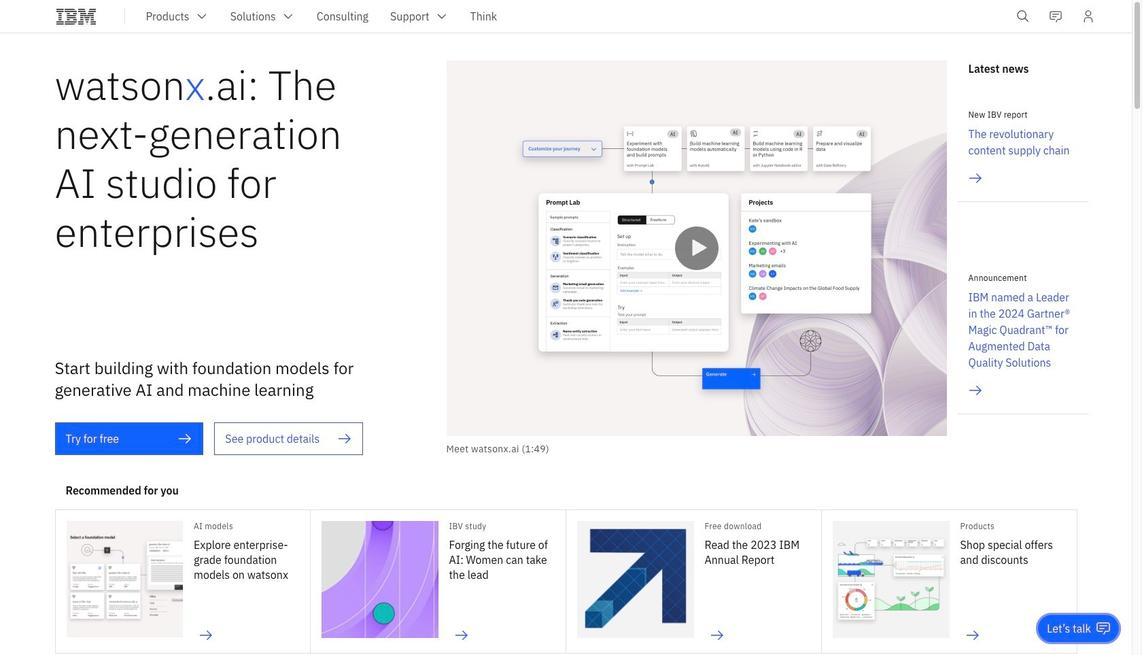 Task type: locate. For each thing, give the bounding box(es) containing it.
let's talk element
[[1048, 621, 1092, 636]]



Task type: vqa. For each thing, say whether or not it's contained in the screenshot.
Let's talk element
yes



